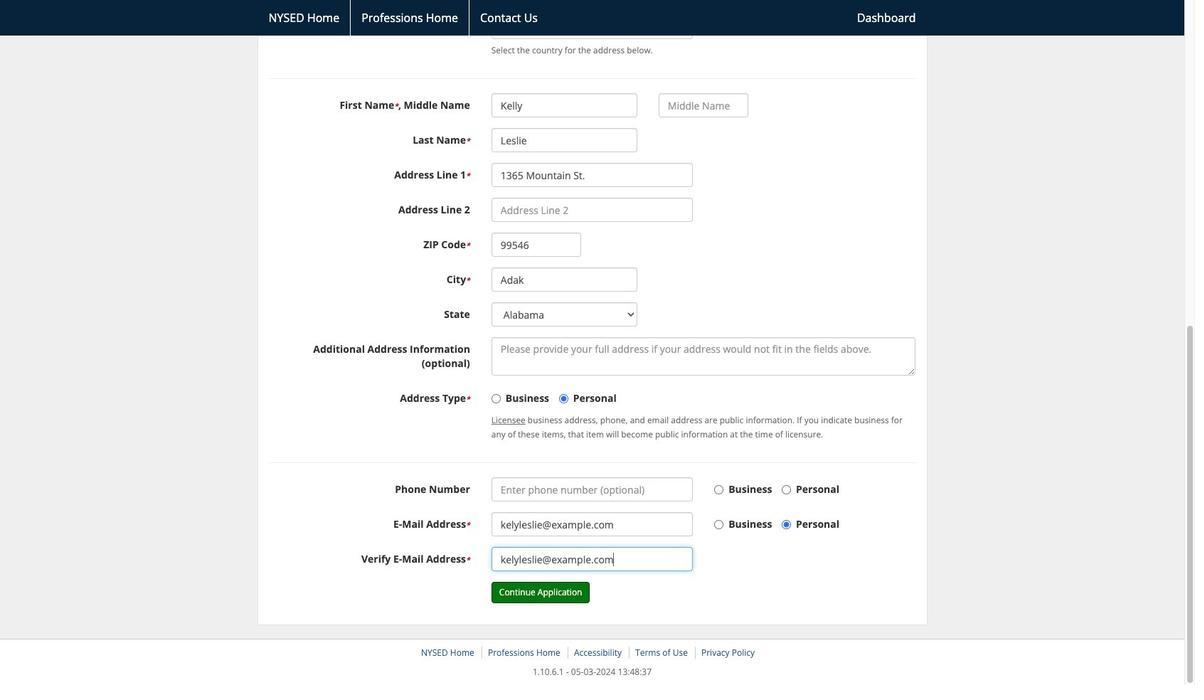 Task type: describe. For each thing, give the bounding box(es) containing it.
First Name text field
[[492, 93, 638, 118]]

Middle Name text field
[[659, 93, 749, 118]]

Address Line 2 text field
[[492, 198, 693, 222]]

Email text field
[[492, 513, 693, 537]]

Please re-enter your e-mail address. text field
[[492, 548, 693, 572]]

City text field
[[492, 268, 638, 292]]



Task type: locate. For each thing, give the bounding box(es) containing it.
Last Name text field
[[492, 128, 638, 152]]

Please provide your full address if your address would not fit in the fields above. text field
[[492, 338, 916, 376]]

Address Line 1 text field
[[492, 163, 693, 187]]

None submit
[[492, 582, 590, 604]]

None radio
[[492, 394, 501, 404], [715, 486, 724, 495], [492, 394, 501, 404], [715, 486, 724, 495]]

ZIP Code text field
[[492, 233, 582, 257]]

None radio
[[559, 394, 569, 404], [782, 486, 792, 495], [715, 520, 724, 530], [782, 520, 792, 530], [559, 394, 569, 404], [782, 486, 792, 495], [715, 520, 724, 530], [782, 520, 792, 530]]

Enter phone number (optional) text field
[[492, 478, 693, 502]]



Task type: vqa. For each thing, say whether or not it's contained in the screenshot.
the "First Name" text field
yes



